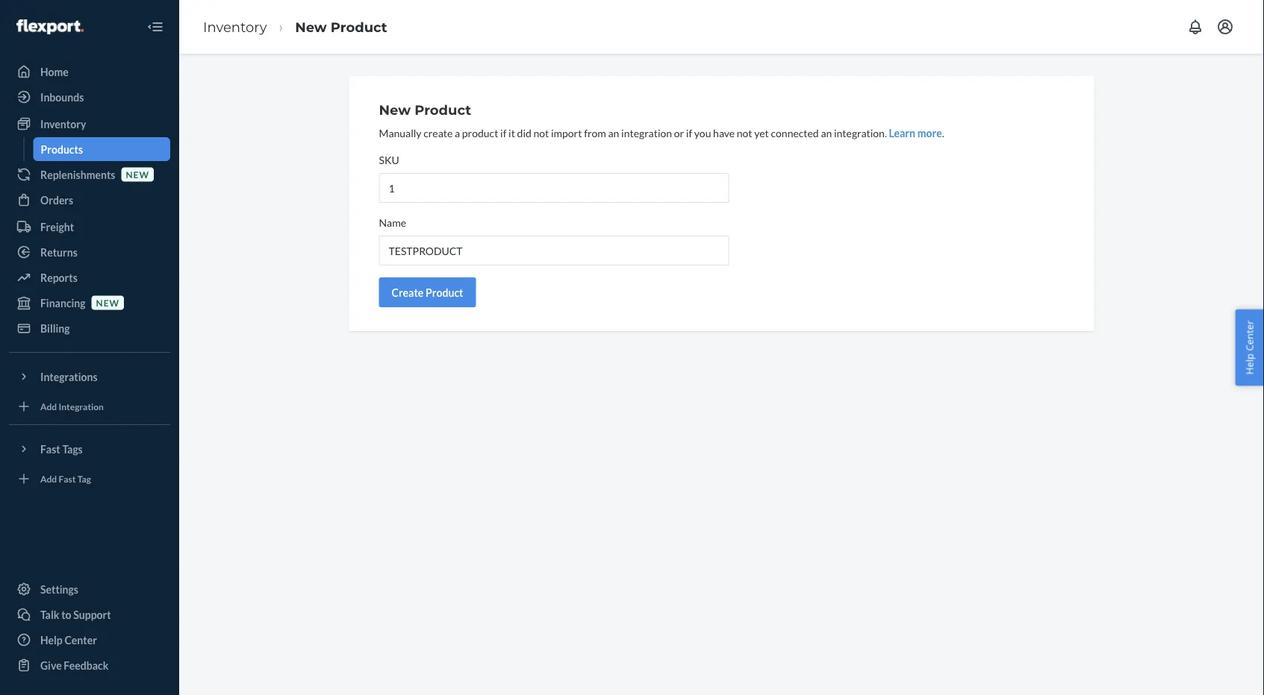 Task type: locate. For each thing, give the bounding box(es) containing it.
0 vertical spatial help
[[1243, 354, 1256, 375]]

integrations button
[[9, 365, 170, 389]]

add for add fast tag
[[40, 474, 57, 485]]

inventory link inside breadcrumbs navigation
[[203, 19, 267, 35]]

0 horizontal spatial new
[[96, 298, 120, 308]]

1 an from the left
[[608, 127, 619, 139]]

1 vertical spatial help center
[[40, 634, 97, 647]]

new product link
[[295, 19, 387, 35]]

if left it
[[500, 127, 507, 139]]

give feedback button
[[9, 654, 170, 678]]

1 not from the left
[[534, 127, 549, 139]]

add integration link
[[9, 395, 170, 419]]

if right the or
[[686, 127, 692, 139]]

1 horizontal spatial inventory link
[[203, 19, 267, 35]]

0 vertical spatial new
[[295, 19, 327, 35]]

an right from on the left top of the page
[[608, 127, 619, 139]]

new down products link
[[126, 169, 149, 180]]

1 vertical spatial new
[[379, 102, 411, 118]]

not right did
[[534, 127, 549, 139]]

0 vertical spatial add
[[40, 401, 57, 412]]

help center link
[[9, 629, 170, 653]]

0 horizontal spatial inventory link
[[9, 112, 170, 136]]

an
[[608, 127, 619, 139], [821, 127, 832, 139]]

2 vertical spatial product
[[426, 286, 463, 299]]

None text field
[[379, 173, 729, 203]]

0 horizontal spatial inventory
[[40, 118, 86, 130]]

financing
[[40, 297, 86, 310]]

fast left tag
[[59, 474, 76, 485]]

fast left tags
[[40, 443, 60, 456]]

0 horizontal spatial if
[[500, 127, 507, 139]]

if
[[500, 127, 507, 139], [686, 127, 692, 139]]

1 horizontal spatial an
[[821, 127, 832, 139]]

fast
[[40, 443, 60, 456], [59, 474, 76, 485]]

settings link
[[9, 578, 170, 602]]

add for add integration
[[40, 401, 57, 412]]

new
[[126, 169, 149, 180], [96, 298, 120, 308]]

breadcrumbs navigation
[[191, 5, 399, 49]]

None text field
[[379, 236, 729, 266]]

1 horizontal spatial help center
[[1243, 321, 1256, 375]]

new product
[[295, 19, 387, 35], [379, 102, 471, 118]]

settings
[[40, 584, 78, 596]]

close navigation image
[[146, 18, 164, 36]]

0 vertical spatial center
[[1243, 321, 1256, 351]]

product
[[331, 19, 387, 35], [415, 102, 471, 118], [426, 286, 463, 299]]

returns
[[40, 246, 78, 259]]

not
[[534, 127, 549, 139], [737, 127, 752, 139]]

help
[[1243, 354, 1256, 375], [40, 634, 63, 647]]

did
[[517, 127, 532, 139]]

0 horizontal spatial center
[[65, 634, 97, 647]]

feedback
[[64, 660, 109, 672]]

1 horizontal spatial if
[[686, 127, 692, 139]]

1 horizontal spatial not
[[737, 127, 752, 139]]

0 vertical spatial help center
[[1243, 321, 1256, 375]]

new down reports link
[[96, 298, 120, 308]]

0 vertical spatial new
[[126, 169, 149, 180]]

open notifications image
[[1186, 18, 1204, 36]]

0 vertical spatial inventory link
[[203, 19, 267, 35]]

add
[[40, 401, 57, 412], [40, 474, 57, 485]]

1 vertical spatial center
[[65, 634, 97, 647]]

0 vertical spatial inventory
[[203, 19, 267, 35]]

0 horizontal spatial new
[[295, 19, 327, 35]]

sku
[[379, 153, 399, 166]]

returns link
[[9, 240, 170, 264]]

a
[[455, 127, 460, 139]]

1 vertical spatial new
[[96, 298, 120, 308]]

an right the connected
[[821, 127, 832, 139]]

give feedback
[[40, 660, 109, 672]]

import
[[551, 127, 582, 139]]

name
[[379, 216, 406, 229]]

.
[[942, 127, 944, 139]]

fast tags button
[[9, 438, 170, 461]]

1 horizontal spatial inventory
[[203, 19, 267, 35]]

new
[[295, 19, 327, 35], [379, 102, 411, 118]]

1 add from the top
[[40, 401, 57, 412]]

center
[[1243, 321, 1256, 351], [65, 634, 97, 647]]

2 not from the left
[[737, 127, 752, 139]]

0 vertical spatial new product
[[295, 19, 387, 35]]

1 vertical spatial add
[[40, 474, 57, 485]]

create
[[424, 127, 453, 139]]

create
[[392, 286, 424, 299]]

1 vertical spatial product
[[415, 102, 471, 118]]

inventory
[[203, 19, 267, 35], [40, 118, 86, 130]]

0 horizontal spatial not
[[534, 127, 549, 139]]

1 horizontal spatial new
[[126, 169, 149, 180]]

inventory link
[[203, 19, 267, 35], [9, 112, 170, 136]]

1 horizontal spatial help
[[1243, 354, 1256, 375]]

help center
[[1243, 321, 1256, 375], [40, 634, 97, 647]]

new for replenishments
[[126, 169, 149, 180]]

integration.
[[834, 127, 887, 139]]

2 an from the left
[[821, 127, 832, 139]]

add down fast tags
[[40, 474, 57, 485]]

product inside create product button
[[426, 286, 463, 299]]

fast tags
[[40, 443, 83, 456]]

1 horizontal spatial center
[[1243, 321, 1256, 351]]

0 horizontal spatial an
[[608, 127, 619, 139]]

0 horizontal spatial help center
[[40, 634, 97, 647]]

2 add from the top
[[40, 474, 57, 485]]

1 horizontal spatial new
[[379, 102, 411, 118]]

add left the integration at left bottom
[[40, 401, 57, 412]]

0 vertical spatial product
[[331, 19, 387, 35]]

0 vertical spatial fast
[[40, 443, 60, 456]]

inbounds
[[40, 91, 84, 103]]

more
[[917, 127, 942, 139]]

help center inside button
[[1243, 321, 1256, 375]]

1 vertical spatial help
[[40, 634, 63, 647]]

orders
[[40, 194, 73, 206]]

not left yet
[[737, 127, 752, 139]]

manually create a product if it did not import from an integration or if you have not yet connected an integration. learn more .
[[379, 127, 944, 139]]

billing
[[40, 322, 70, 335]]



Task type: describe. For each thing, give the bounding box(es) containing it.
flexport logo image
[[16, 19, 83, 34]]

1 if from the left
[[500, 127, 507, 139]]

home
[[40, 65, 69, 78]]

or
[[674, 127, 684, 139]]

replenishments
[[40, 168, 115, 181]]

center inside button
[[1243, 321, 1256, 351]]

help inside button
[[1243, 354, 1256, 375]]

product inside breadcrumbs navigation
[[331, 19, 387, 35]]

add fast tag link
[[9, 467, 170, 491]]

integration
[[621, 127, 672, 139]]

talk
[[40, 609, 59, 622]]

new inside breadcrumbs navigation
[[295, 19, 327, 35]]

billing link
[[9, 317, 170, 340]]

open account menu image
[[1216, 18, 1234, 36]]

talk to support
[[40, 609, 111, 622]]

create product
[[392, 286, 463, 299]]

learn more button
[[889, 125, 942, 140]]

add fast tag
[[40, 474, 91, 485]]

tags
[[62, 443, 83, 456]]

1 vertical spatial inventory
[[40, 118, 86, 130]]

create product button
[[379, 278, 476, 308]]

talk to support button
[[9, 603, 170, 627]]

integrations
[[40, 371, 98, 383]]

new for financing
[[96, 298, 120, 308]]

manually
[[379, 127, 421, 139]]

1 vertical spatial fast
[[59, 474, 76, 485]]

you
[[694, 127, 711, 139]]

integration
[[59, 401, 104, 412]]

inventory inside breadcrumbs navigation
[[203, 19, 267, 35]]

new product inside breadcrumbs navigation
[[295, 19, 387, 35]]

yet
[[754, 127, 769, 139]]

1 vertical spatial inventory link
[[9, 112, 170, 136]]

home link
[[9, 60, 170, 84]]

0 horizontal spatial help
[[40, 634, 63, 647]]

learn
[[889, 127, 915, 139]]

freight link
[[9, 215, 170, 239]]

reports link
[[9, 266, 170, 290]]

add integration
[[40, 401, 104, 412]]

1 vertical spatial new product
[[379, 102, 471, 118]]

give
[[40, 660, 62, 672]]

2 if from the left
[[686, 127, 692, 139]]

have
[[713, 127, 735, 139]]

help center button
[[1235, 310, 1264, 386]]

to
[[61, 609, 71, 622]]

support
[[73, 609, 111, 622]]

from
[[584, 127, 606, 139]]

reports
[[40, 271, 77, 284]]

products link
[[33, 137, 170, 161]]

it
[[509, 127, 515, 139]]

freight
[[40, 221, 74, 233]]

tag
[[77, 474, 91, 485]]

connected
[[771, 127, 819, 139]]

orders link
[[9, 188, 170, 212]]

products
[[41, 143, 83, 156]]

product
[[462, 127, 498, 139]]

fast inside dropdown button
[[40, 443, 60, 456]]

inbounds link
[[9, 85, 170, 109]]



Task type: vqa. For each thing, say whether or not it's contained in the screenshot.
All for Orders - All Orders
no



